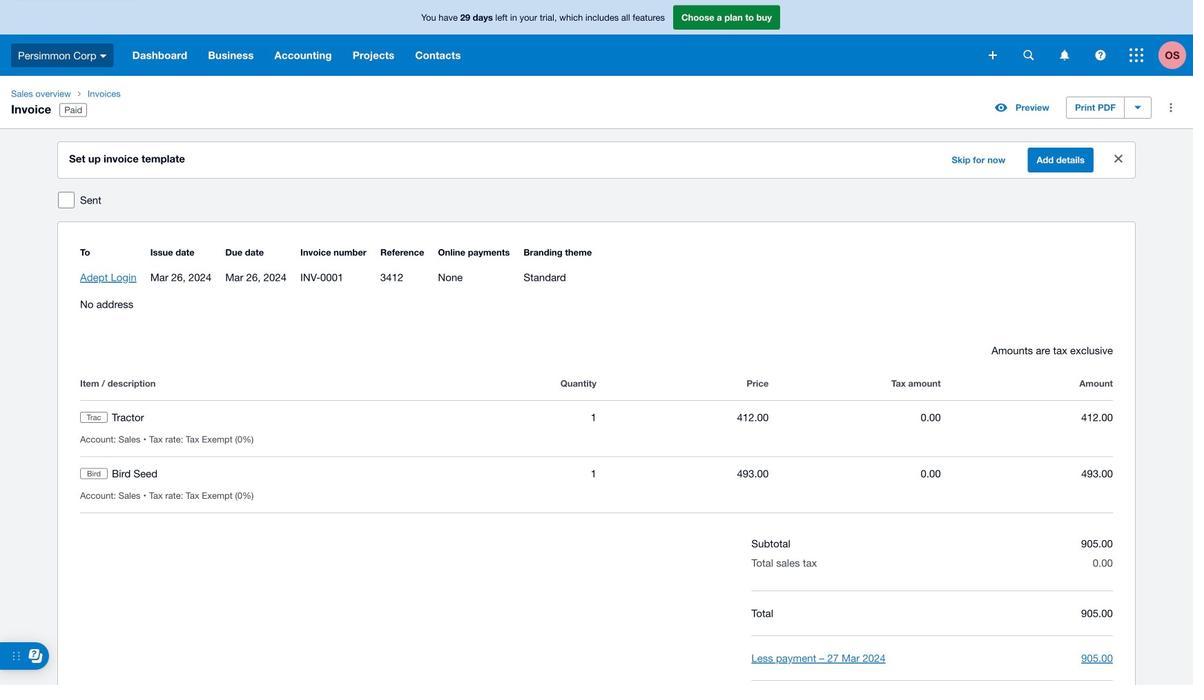 Task type: vqa. For each thing, say whether or not it's contained in the screenshot.
Drag and drop line image
no



Task type: describe. For each thing, give the bounding box(es) containing it.
3 column header from the left
[[597, 376, 769, 392]]

more invoice options image
[[1158, 94, 1185, 122]]

1 horizontal spatial svg image
[[1130, 48, 1144, 62]]

2 column header from the left
[[425, 376, 597, 392]]



Task type: locate. For each thing, give the bounding box(es) containing it.
svg image
[[1024, 50, 1034, 60], [1061, 50, 1070, 60], [1096, 50, 1106, 60], [989, 51, 997, 59]]

5 column header from the left
[[941, 376, 1113, 392]]

1 row from the top
[[80, 376, 1113, 401]]

1 column header from the left
[[80, 376, 425, 392]]

table
[[80, 359, 1113, 514]]

0 horizontal spatial svg image
[[100, 54, 107, 58]]

cell
[[80, 410, 425, 426], [425, 410, 597, 426], [597, 410, 769, 426], [769, 410, 941, 426], [941, 410, 1113, 426], [80, 466, 425, 482], [425, 466, 597, 482], [597, 466, 769, 482], [769, 466, 941, 482], [941, 466, 1113, 482]]

row
[[80, 376, 1113, 401], [80, 401, 1113, 458], [80, 458, 1113, 514]]

svg image
[[1130, 48, 1144, 62], [100, 54, 107, 58]]

2 row from the top
[[80, 401, 1113, 458]]

4 column header from the left
[[769, 376, 941, 392]]

3 row from the top
[[80, 458, 1113, 514]]

row group
[[80, 401, 1113, 514]]

column header
[[80, 376, 425, 392], [425, 376, 597, 392], [597, 376, 769, 392], [769, 376, 941, 392], [941, 376, 1113, 392]]

banner
[[0, 0, 1194, 76]]



